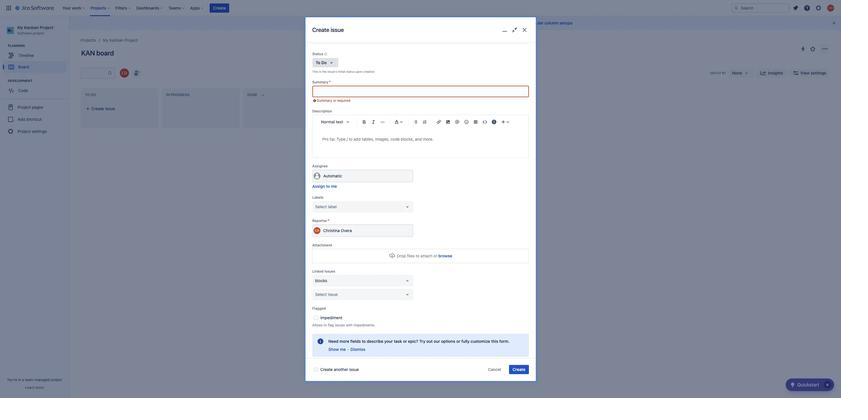 Task type: locate. For each thing, give the bounding box(es) containing it.
2 open image from the top
[[404, 291, 411, 298]]

allows
[[312, 323, 323, 328]]

mention image
[[454, 119, 461, 126]]

need for need inspiration while naming the board's columns? explore popular team-specific column setups.
[[324, 20, 334, 25]]

my up software
[[17, 25, 23, 30]]

0 vertical spatial kanban
[[24, 25, 39, 30]]

or
[[434, 254, 438, 259], [403, 339, 407, 344], [457, 339, 461, 344]]

*
[[329, 80, 331, 84], [328, 219, 330, 223]]

Search field
[[732, 3, 790, 13]]

0 vertical spatial is
[[319, 70, 321, 73]]

popular right explore
[[437, 20, 451, 25]]

0 horizontal spatial do
[[91, 93, 96, 97]]

0 vertical spatial create issue
[[312, 27, 344, 33]]

column
[[479, 20, 493, 25], [545, 20, 559, 25]]

0 vertical spatial to do
[[316, 60, 327, 65]]

initial
[[338, 70, 346, 73]]

0 vertical spatial project
[[33, 31, 44, 35]]

my inside my kanban project software project
[[17, 25, 23, 30]]

my kanban project
[[103, 38, 138, 43]]

dismiss quickstart image
[[823, 381, 833, 390]]

is right 'this'
[[319, 70, 321, 73]]

to down search this board text field
[[85, 93, 90, 97]]

show
[[329, 348, 339, 352]]

column left setups
[[545, 20, 559, 25]]

0 vertical spatial summary
[[312, 80, 329, 84]]

insights image
[[760, 70, 767, 77]]

create
[[213, 5, 226, 10], [312, 27, 330, 33], [91, 106, 104, 111], [321, 368, 333, 373], [513, 368, 526, 373]]

1 horizontal spatial me
[[340, 348, 346, 352]]

learn more button
[[25, 386, 44, 391]]

required
[[337, 98, 351, 103]]

normal text
[[321, 119, 343, 124]]

kanban inside my kanban project software project
[[24, 25, 39, 30]]

Select Issue text field
[[315, 292, 316, 298]]

exit full screen image
[[511, 26, 519, 34]]

drop
[[397, 254, 406, 259]]

summary down 'this'
[[312, 80, 329, 84]]

need left the inspiration
[[324, 20, 334, 25]]

add shortcut
[[18, 117, 42, 122]]

1 vertical spatial more
[[35, 386, 44, 390]]

0 vertical spatial the
[[381, 20, 387, 25]]

to right assign
[[326, 184, 330, 189]]

creation
[[364, 70, 375, 73]]

0 horizontal spatial the
[[322, 70, 327, 73]]

kanban for my kanban project software project
[[24, 25, 39, 30]]

me down automatic
[[331, 184, 337, 189]]

1 vertical spatial to
[[85, 93, 90, 97]]

show me button
[[329, 347, 346, 353]]

explore
[[422, 20, 436, 25]]

info panel image
[[491, 119, 498, 126]]

0 vertical spatial *
[[329, 80, 331, 84]]

browse button
[[439, 253, 453, 259]]

me right show
[[340, 348, 346, 352]]

pages
[[32, 105, 43, 110]]

done
[[247, 93, 257, 97]]

0 vertical spatial create button
[[210, 3, 229, 13]]

issue
[[328, 292, 338, 297]]

more inside button
[[35, 386, 44, 390]]

to do down status
[[316, 60, 327, 65]]

kan board
[[81, 49, 114, 57]]

1 horizontal spatial team-
[[452, 20, 463, 25]]

minimize image
[[501, 26, 509, 34]]

view
[[519, 20, 528, 25]]

the right naming
[[381, 20, 387, 25]]

code snippet image
[[482, 119, 489, 126]]

1 vertical spatial project
[[51, 378, 62, 383]]

1 vertical spatial kanban
[[110, 38, 124, 43]]

to left flag
[[324, 323, 327, 328]]

development group
[[3, 79, 69, 98]]

status
[[346, 70, 355, 73]]

1 vertical spatial the
[[322, 70, 327, 73]]

the
[[381, 20, 387, 25], [322, 70, 327, 73]]

summary is required
[[317, 98, 351, 103]]

me
[[331, 184, 337, 189], [340, 348, 346, 352]]

to
[[326, 184, 330, 189], [416, 254, 420, 259], [324, 323, 327, 328], [362, 339, 366, 344]]

planning group
[[3, 44, 69, 75]]

1 vertical spatial to do
[[85, 93, 96, 97]]

0 vertical spatial team-
[[452, 20, 463, 25]]

is
[[319, 70, 321, 73], [333, 98, 336, 103]]

columns?
[[403, 20, 421, 25]]

1 horizontal spatial is
[[333, 98, 336, 103]]

issue's
[[328, 70, 337, 73]]

primary element
[[3, 0, 732, 16]]

do
[[322, 60, 327, 65], [91, 93, 96, 97]]

1 horizontal spatial issue
[[331, 27, 344, 33]]

project right managed
[[51, 378, 62, 383]]

1 horizontal spatial project
[[51, 378, 62, 383]]

the left issue's at the left top of the page
[[322, 70, 327, 73]]

or right task
[[403, 339, 407, 344]]

more up show me
[[340, 339, 350, 344]]

to do down search this board text field
[[85, 93, 96, 97]]

select issue
[[315, 292, 338, 297]]

2 vertical spatial issue
[[349, 368, 359, 373]]

description
[[312, 109, 332, 113]]

try
[[419, 339, 426, 344]]

specific
[[463, 20, 478, 25]]

kanban
[[24, 25, 39, 30], [110, 38, 124, 43]]

to do inside dropdown button
[[316, 60, 327, 65]]

0 vertical spatial do
[[322, 60, 327, 65]]

0 horizontal spatial kanban
[[24, 25, 39, 30]]

assign
[[312, 184, 325, 189]]

1 vertical spatial issue
[[105, 106, 115, 111]]

create inside button
[[91, 106, 104, 111]]

need inspiration while naming the board's columns? explore popular team-specific column setups.
[[324, 20, 507, 25]]

while
[[356, 20, 365, 25]]

select label
[[315, 204, 337, 209]]

reporter *
[[312, 219, 330, 223]]

0 vertical spatial issue
[[331, 27, 344, 33]]

1 vertical spatial do
[[91, 93, 96, 97]]

bold ⌘b image
[[361, 119, 368, 126]]

assignee
[[312, 164, 328, 168]]

create issue inside dialog
[[312, 27, 344, 33]]

1 open image from the top
[[404, 204, 411, 211]]

1 horizontal spatial the
[[381, 20, 387, 25]]

summary
[[312, 80, 329, 84], [317, 98, 332, 103]]

0 horizontal spatial team-
[[25, 378, 35, 383]]

board link
[[3, 61, 66, 73]]

another
[[334, 368, 348, 373]]

0 horizontal spatial project
[[33, 31, 44, 35]]

popular right the view
[[529, 20, 544, 25]]

1 vertical spatial need
[[329, 339, 339, 344]]

0 horizontal spatial popular
[[437, 20, 451, 25]]

1 vertical spatial *
[[328, 219, 330, 223]]

planning
[[8, 44, 25, 48]]

or left fully
[[457, 339, 461, 344]]

1 horizontal spatial create issue
[[312, 27, 344, 33]]

or right the attach
[[434, 254, 438, 259]]

select left issue
[[315, 292, 327, 297]]

0 horizontal spatial issue
[[105, 106, 115, 111]]

1 horizontal spatial more
[[340, 339, 350, 344]]

kanban up software
[[24, 25, 39, 30]]

emoji image
[[463, 119, 470, 126]]

0 horizontal spatial create issue
[[91, 106, 115, 111]]

1 horizontal spatial to
[[316, 60, 321, 65]]

1 horizontal spatial kanban
[[110, 38, 124, 43]]

* up create column icon
[[329, 80, 331, 84]]

popular
[[437, 20, 451, 25], [529, 20, 544, 25]]

status
[[312, 52, 323, 56]]

projects
[[81, 38, 96, 43]]

1 horizontal spatial popular
[[529, 20, 544, 25]]

2 select from the top
[[315, 292, 327, 297]]

to right files
[[416, 254, 420, 259]]

create issue
[[312, 27, 344, 33], [91, 106, 115, 111]]

1 horizontal spatial do
[[322, 60, 327, 65]]

more for need
[[340, 339, 350, 344]]

* right reporter
[[328, 219, 330, 223]]

0 vertical spatial open image
[[404, 204, 411, 211]]

popular inside "button"
[[529, 20, 544, 25]]

more down managed
[[35, 386, 44, 390]]

check image
[[790, 382, 797, 389]]

1 vertical spatial open image
[[404, 291, 411, 298]]

* for reporter *
[[328, 219, 330, 223]]

do down search this board text field
[[91, 93, 96, 97]]

0 vertical spatial need
[[324, 20, 334, 25]]

1 vertical spatial summary
[[317, 98, 332, 103]]

1 vertical spatial is
[[333, 98, 336, 103]]

1 select from the top
[[315, 204, 327, 209]]

group
[[2, 99, 67, 140]]

more formatting image
[[379, 119, 386, 126]]

customize
[[471, 339, 490, 344]]

reporter
[[312, 219, 327, 223]]

open image
[[404, 204, 411, 211], [404, 291, 411, 298]]

column inside view popular column setups "button"
[[545, 20, 559, 25]]

drop files to attach or browse
[[397, 254, 453, 259]]

options
[[441, 339, 456, 344]]

need inside create issue dialog
[[329, 339, 339, 344]]

linked issues
[[312, 270, 335, 274]]

1 vertical spatial create issue
[[91, 106, 115, 111]]

jira software image
[[15, 4, 54, 11], [15, 4, 54, 11]]

fully
[[462, 339, 470, 344]]

select down labels
[[315, 204, 327, 209]]

impediment allows to flag issues with impediments.
[[312, 316, 376, 328]]

create button inside primary element
[[210, 3, 229, 13]]

0 horizontal spatial is
[[319, 70, 321, 73]]

christina overa image
[[120, 69, 129, 78]]

create column image
[[326, 89, 332, 96]]

project right software
[[33, 31, 44, 35]]

summary down create column icon
[[317, 98, 332, 103]]

in
[[166, 93, 170, 97]]

0 vertical spatial my
[[17, 25, 23, 30]]

automatic image
[[314, 173, 321, 180]]

to down status
[[316, 60, 321, 65]]

issue inside create issue button
[[105, 106, 115, 111]]

1 vertical spatial create button
[[509, 366, 529, 375]]

do down info icon
[[322, 60, 327, 65]]

0 horizontal spatial to do
[[85, 93, 96, 97]]

1 horizontal spatial my
[[103, 38, 108, 43]]

0 vertical spatial to
[[316, 60, 321, 65]]

1 vertical spatial my
[[103, 38, 108, 43]]

group
[[710, 71, 722, 75]]

more inside create issue dialog
[[340, 339, 350, 344]]

star kan board image
[[810, 46, 817, 52]]

0 horizontal spatial to
[[85, 93, 90, 97]]

2 horizontal spatial issue
[[349, 368, 359, 373]]

is left required at the left
[[333, 98, 336, 103]]

add image, video, or file image
[[445, 119, 452, 126]]

2 horizontal spatial or
[[457, 339, 461, 344]]

describe
[[367, 339, 384, 344]]

None text field
[[313, 86, 529, 97]]

error image
[[312, 98, 317, 103]]

automatic
[[323, 174, 342, 179]]

insights
[[769, 71, 784, 75]]

dismiss image
[[832, 21, 837, 25]]

0 horizontal spatial my
[[17, 25, 23, 30]]

my kanban project link
[[103, 37, 138, 44]]

0 horizontal spatial create button
[[210, 3, 229, 13]]

kanban up 'board'
[[110, 38, 124, 43]]

need up show
[[329, 339, 339, 344]]

Description - Main content area, start typing to enter text. text field
[[323, 136, 519, 143]]

1 vertical spatial select
[[315, 292, 327, 297]]

my up 'board'
[[103, 38, 108, 43]]

to right 'fields'
[[362, 339, 366, 344]]

column left setups.
[[479, 20, 493, 25]]

0 vertical spatial more
[[340, 339, 350, 344]]

1 horizontal spatial to do
[[316, 60, 327, 65]]

shortcut
[[26, 117, 42, 122]]

0 horizontal spatial me
[[331, 184, 337, 189]]

0 vertical spatial select
[[315, 204, 327, 209]]

0 horizontal spatial more
[[35, 386, 44, 390]]

1 horizontal spatial column
[[545, 20, 559, 25]]



Task type: vqa. For each thing, say whether or not it's contained in the screenshot.
Task icon
no



Task type: describe. For each thing, give the bounding box(es) containing it.
board's
[[388, 20, 402, 25]]

out
[[427, 339, 433, 344]]

italic ⌘i image
[[370, 119, 377, 126]]

project inside my kanban project software project
[[40, 25, 53, 30]]

kanban for my kanban project
[[110, 38, 124, 43]]

open image for select issue
[[404, 291, 411, 298]]

add shortcut button
[[2, 114, 67, 125]]

open image for select label
[[404, 204, 411, 211]]

view popular column setups
[[519, 20, 573, 25]]

show me
[[329, 348, 346, 352]]

learn
[[25, 386, 35, 390]]

naming
[[366, 20, 380, 25]]

you're in a team-managed project
[[7, 378, 62, 383]]

dismiss button
[[351, 347, 366, 353]]

cancel
[[488, 368, 501, 373]]

by
[[723, 71, 727, 75]]

0 horizontal spatial or
[[403, 339, 407, 344]]

create banner
[[0, 0, 842, 16]]

impediment
[[321, 316, 343, 321]]

christina overa image
[[314, 228, 321, 234]]

code link
[[3, 85, 66, 97]]

0 horizontal spatial column
[[479, 20, 493, 25]]

setups.
[[494, 20, 507, 25]]

you're
[[7, 378, 17, 383]]

select for select label
[[315, 204, 327, 209]]

more for learn
[[35, 386, 44, 390]]

select for select issue
[[315, 292, 327, 297]]

project settings link
[[2, 125, 67, 138]]

attach
[[421, 254, 433, 259]]

1 horizontal spatial or
[[434, 254, 438, 259]]

task
[[394, 339, 402, 344]]

managed
[[35, 378, 50, 383]]

to inside 'impediment allows to flag issues with impediments.'
[[324, 323, 327, 328]]

link image
[[435, 119, 442, 126]]

cancel button
[[485, 366, 505, 375]]

table image
[[472, 119, 479, 126]]

1 vertical spatial me
[[340, 348, 346, 352]]

group containing project pages
[[2, 99, 67, 140]]

your
[[385, 339, 393, 344]]

this
[[492, 339, 499, 344]]

my for my kanban project software project
[[17, 25, 23, 30]]

upon
[[356, 70, 363, 73]]

browse
[[439, 254, 453, 259]]

create issue inside button
[[91, 106, 115, 111]]

is for the
[[319, 70, 321, 73]]

project pages
[[18, 105, 43, 110]]

a
[[22, 378, 24, 383]]

Search this board text field
[[81, 68, 108, 78]]

timeline link
[[3, 50, 66, 61]]

summary for summary *
[[312, 80, 329, 84]]

to do button
[[312, 58, 338, 68]]

create inside primary element
[[213, 5, 226, 10]]

Linked Issues text field
[[315, 278, 316, 284]]

setups
[[560, 20, 573, 25]]

project inside my kanban project software project
[[33, 31, 44, 35]]

my for my kanban project
[[103, 38, 108, 43]]

settings
[[32, 129, 47, 134]]

to inside assign to me button
[[326, 184, 330, 189]]

project settings
[[18, 129, 47, 134]]

need for need more fields to describe your task or epic? try out our options or fully customize this form.
[[329, 339, 339, 344]]

this
[[312, 70, 318, 73]]

bullet list ⌘⇧8 image
[[412, 119, 419, 126]]

info image
[[323, 52, 328, 57]]

do inside dropdown button
[[322, 60, 327, 65]]

files
[[407, 254, 415, 259]]

assign to me
[[312, 184, 337, 189]]

1 horizontal spatial create button
[[509, 366, 529, 375]]

overa
[[341, 228, 352, 233]]

christina overa
[[323, 228, 352, 233]]

automations menu button icon image
[[800, 45, 807, 52]]

this is the issue's initial status upon creation
[[312, 70, 375, 73]]

* for summary *
[[329, 80, 331, 84]]

board
[[96, 49, 114, 57]]

our
[[434, 339, 440, 344]]

inspiration
[[335, 20, 355, 25]]

add
[[18, 117, 25, 122]]

quickstart
[[798, 383, 820, 388]]

kan
[[81, 49, 95, 57]]

epic?
[[408, 339, 418, 344]]

progress
[[171, 93, 190, 97]]

dismiss
[[351, 348, 366, 352]]

Labels text field
[[315, 204, 316, 210]]

search image
[[734, 6, 739, 10]]

issues
[[325, 270, 335, 274]]

code
[[18, 88, 28, 93]]

is for required
[[333, 98, 336, 103]]

normal text button
[[319, 116, 355, 128]]

quickstart button
[[786, 379, 835, 392]]

create issue button
[[82, 104, 157, 114]]

linked
[[312, 270, 324, 274]]

open image
[[404, 278, 411, 285]]

1 vertical spatial team-
[[25, 378, 35, 383]]

learn more
[[25, 386, 44, 390]]

upload image
[[389, 253, 396, 260]]

flagged
[[312, 307, 326, 311]]

group by
[[710, 71, 727, 75]]

in
[[18, 378, 21, 383]]

create issue dialog
[[306, 0, 536, 382]]

add people image
[[133, 70, 140, 77]]

project pages link
[[2, 101, 67, 114]]

form.
[[500, 339, 510, 344]]

insights button
[[757, 69, 787, 78]]

development
[[8, 79, 32, 83]]

fields
[[351, 339, 361, 344]]

text
[[336, 119, 343, 124]]

0 vertical spatial me
[[331, 184, 337, 189]]

summary *
[[312, 80, 331, 84]]

assign to me button
[[312, 184, 337, 189]]

labels
[[312, 196, 324, 200]]

blocks
[[315, 279, 327, 283]]

issues
[[335, 323, 345, 328]]

need more fields to describe your task or epic? try out our options or fully customize this form.
[[329, 339, 510, 344]]

the inside create issue dialog
[[322, 70, 327, 73]]

discard & close image
[[521, 26, 529, 34]]

my kanban project software project
[[17, 25, 53, 35]]

summary for summary is required
[[317, 98, 332, 103]]

christina
[[323, 228, 340, 233]]

to inside dropdown button
[[316, 60, 321, 65]]

numbered list ⌘⇧7 image
[[421, 119, 428, 126]]

normal
[[321, 119, 335, 124]]



